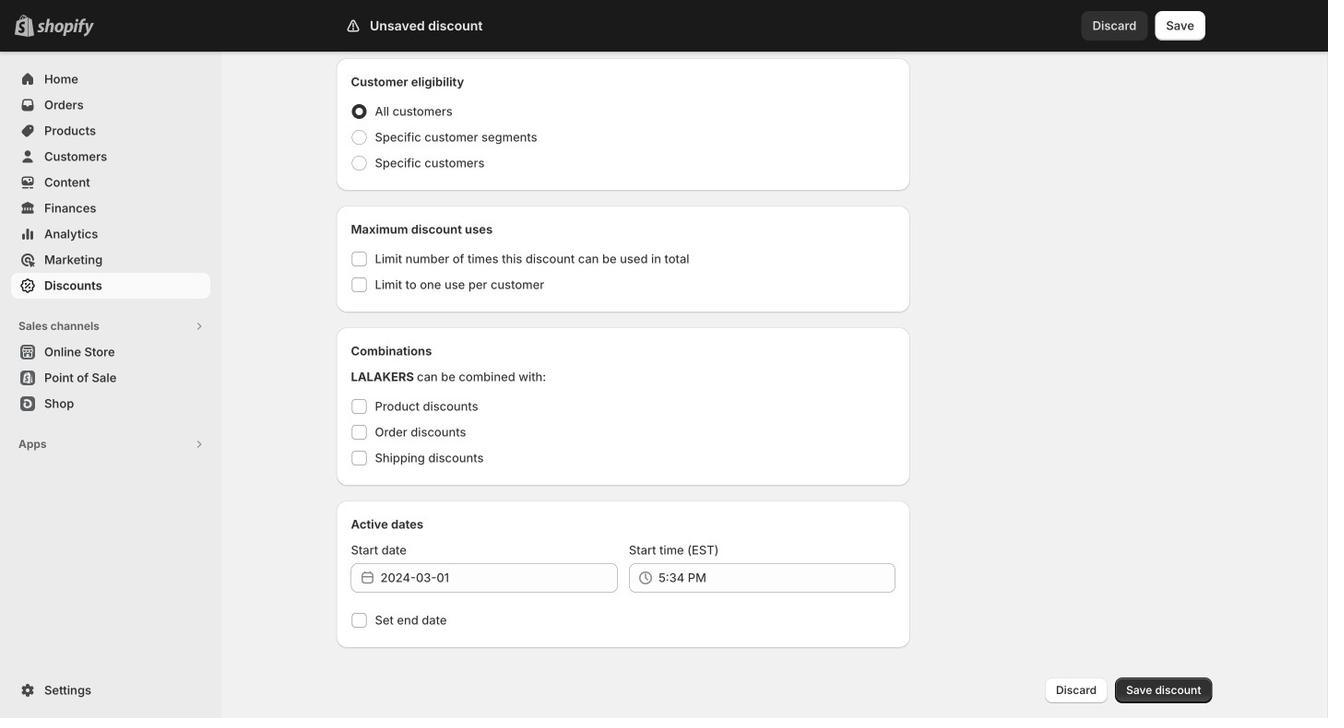 Task type: describe. For each thing, give the bounding box(es) containing it.
Enter time text field
[[658, 563, 896, 593]]



Task type: vqa. For each thing, say whether or not it's contained in the screenshot.
Balance
no



Task type: locate. For each thing, give the bounding box(es) containing it.
YYYY-MM-DD text field
[[380, 563, 618, 593]]

shopify image
[[37, 18, 94, 37]]



